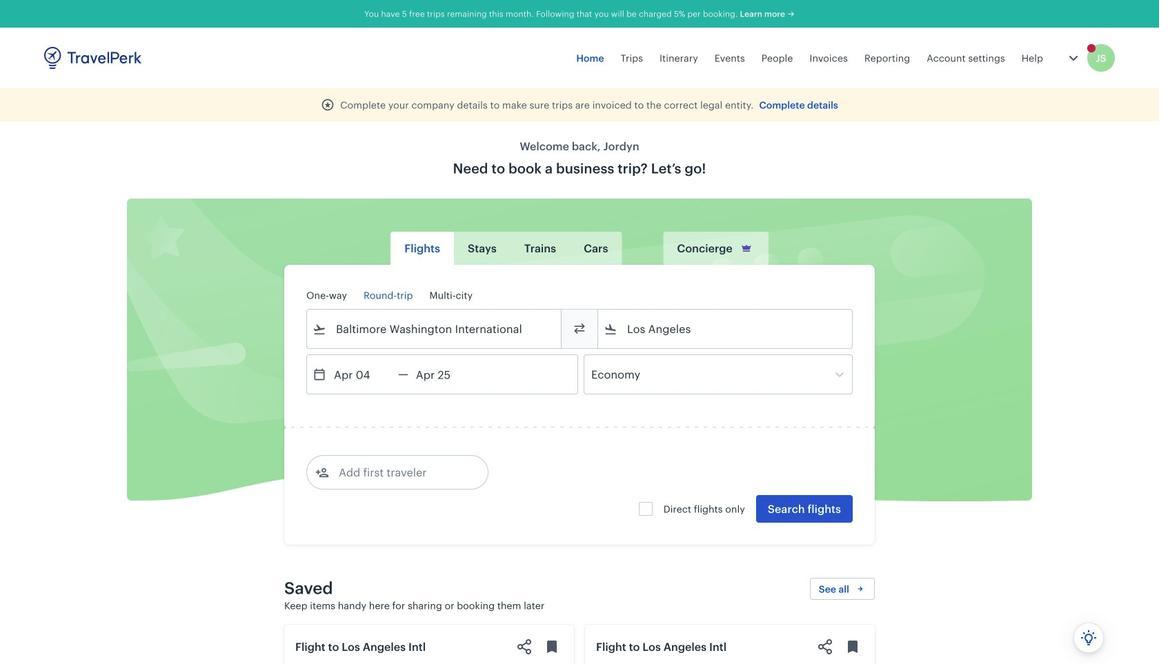Task type: describe. For each thing, give the bounding box(es) containing it.
From search field
[[326, 318, 543, 340]]



Task type: locate. For each thing, give the bounding box(es) containing it.
To search field
[[618, 318, 834, 340]]

Return text field
[[408, 355, 480, 394]]

Depart text field
[[326, 355, 398, 394]]

Add first traveler search field
[[329, 462, 473, 484]]



Task type: vqa. For each thing, say whether or not it's contained in the screenshot.
Depart text box
yes



